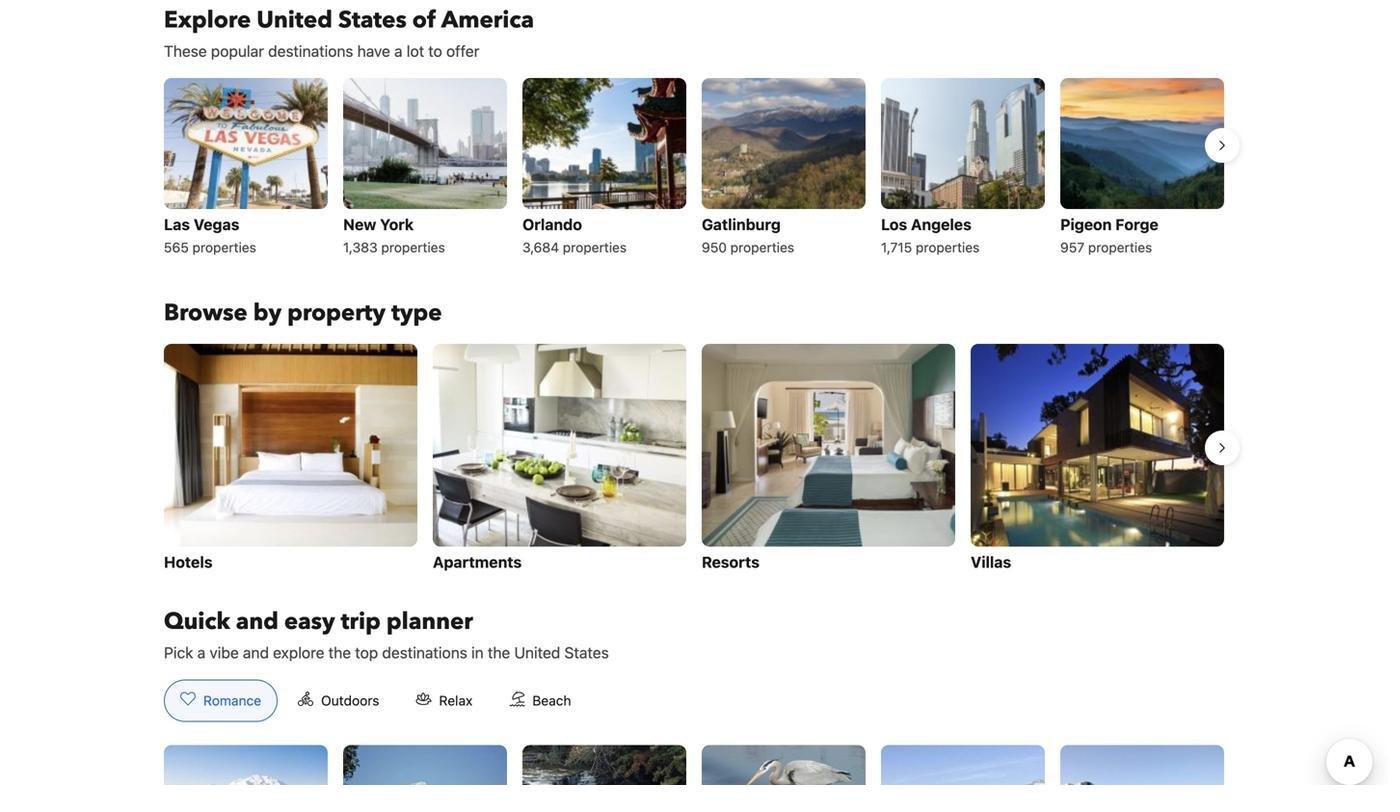 Task type: vqa. For each thing, say whether or not it's contained in the screenshot.
THE RIGHT at the top of page
no



Task type: describe. For each thing, give the bounding box(es) containing it.
easy
[[284, 606, 335, 638]]

los
[[881, 215, 907, 234]]

villas link
[[971, 344, 1224, 576]]

apartments link
[[433, 344, 686, 576]]

these
[[164, 42, 207, 60]]

property
[[287, 297, 386, 329]]

properties inside orlando 3,684 properties
[[563, 240, 627, 255]]

region containing las vegas
[[148, 70, 1240, 267]]

pigeon forge 957 properties
[[1060, 215, 1159, 255]]

las
[[164, 215, 190, 234]]

gatlinburg
[[702, 215, 781, 234]]

1 the from the left
[[328, 644, 351, 662]]

united inside the quick and easy trip planner pick a vibe and explore the top destinations in the united states
[[514, 644, 560, 662]]

browse
[[164, 297, 247, 329]]

popular
[[211, 42, 264, 60]]

states inside the quick and easy trip planner pick a vibe and explore the top destinations in the united states
[[564, 644, 609, 662]]

vibe
[[210, 644, 239, 662]]

pigeon
[[1060, 215, 1112, 234]]

resorts link
[[702, 344, 955, 576]]

quick
[[164, 606, 230, 638]]

1 vertical spatial and
[[243, 644, 269, 662]]

destinations inside the quick and easy trip planner pick a vibe and explore the top destinations in the united states
[[382, 644, 467, 662]]

hotels
[[164, 553, 213, 572]]

outdoors
[[321, 693, 379, 709]]

orlando 3,684 properties
[[522, 215, 627, 255]]

america
[[441, 4, 534, 36]]

explore
[[164, 4, 251, 36]]

3,684
[[522, 240, 559, 255]]

villas
[[971, 553, 1011, 572]]

resorts
[[702, 553, 760, 572]]

1,383
[[343, 240, 378, 255]]

states inside the explore united states of america these popular destinations have a lot to offer
[[338, 4, 407, 36]]

angeles
[[911, 215, 972, 234]]

1,715
[[881, 240, 912, 255]]

vegas
[[194, 215, 239, 234]]

properties for los angeles
[[916, 240, 980, 255]]

explore
[[273, 644, 324, 662]]

new york 1,383 properties
[[343, 215, 445, 255]]

to
[[428, 42, 442, 60]]

gatlinburg 950 properties
[[702, 215, 794, 255]]

957
[[1060, 240, 1085, 255]]

region containing hotels
[[148, 336, 1240, 584]]

hotels link
[[164, 344, 417, 576]]

have
[[357, 42, 390, 60]]

of
[[412, 4, 436, 36]]

top
[[355, 644, 378, 662]]

beach button
[[493, 680, 588, 722]]



Task type: locate. For each thing, give the bounding box(es) containing it.
0 vertical spatial destinations
[[268, 42, 353, 60]]

5 properties from the left
[[916, 240, 980, 255]]

1 vertical spatial united
[[514, 644, 560, 662]]

united up popular on the top of page
[[257, 4, 332, 36]]

0 vertical spatial region
[[148, 70, 1240, 267]]

destinations down planner
[[382, 644, 467, 662]]

pick
[[164, 644, 193, 662]]

properties down gatlinburg
[[730, 240, 794, 255]]

forge
[[1116, 215, 1159, 234]]

los angeles 1,715 properties
[[881, 215, 980, 255]]

1 horizontal spatial a
[[394, 42, 403, 60]]

browse by property type
[[164, 297, 442, 329]]

properties down york
[[381, 240, 445, 255]]

properties
[[192, 240, 256, 255], [381, 240, 445, 255], [563, 240, 627, 255], [730, 240, 794, 255], [916, 240, 980, 255], [1088, 240, 1152, 255]]

1 region from the top
[[148, 70, 1240, 267]]

relax
[[439, 693, 473, 709]]

offer
[[446, 42, 479, 60]]

2 region from the top
[[148, 336, 1240, 584]]

1 horizontal spatial states
[[564, 644, 609, 662]]

destinations
[[268, 42, 353, 60], [382, 644, 467, 662]]

quick and easy trip planner pick a vibe and explore the top destinations in the united states
[[164, 606, 609, 662]]

0 horizontal spatial states
[[338, 4, 407, 36]]

united inside the explore united states of america these popular destinations have a lot to offer
[[257, 4, 332, 36]]

a left lot
[[394, 42, 403, 60]]

0 horizontal spatial the
[[328, 644, 351, 662]]

explore united states of america these popular destinations have a lot to offer
[[164, 4, 534, 60]]

a left vibe
[[197, 644, 206, 662]]

1 horizontal spatial the
[[488, 644, 510, 662]]

1 horizontal spatial united
[[514, 644, 560, 662]]

relax button
[[400, 680, 489, 722]]

properties down vegas in the left of the page
[[192, 240, 256, 255]]

united
[[257, 4, 332, 36], [514, 644, 560, 662]]

0 vertical spatial states
[[338, 4, 407, 36]]

states up beach
[[564, 644, 609, 662]]

apartments
[[433, 553, 522, 572]]

lot
[[407, 42, 424, 60]]

destinations left have
[[268, 42, 353, 60]]

and
[[236, 606, 279, 638], [243, 644, 269, 662]]

romance
[[203, 693, 261, 709]]

region
[[148, 70, 1240, 267], [148, 336, 1240, 584]]

outdoors button
[[282, 680, 396, 722]]

las vegas 565 properties
[[164, 215, 256, 255]]

a inside the quick and easy trip planner pick a vibe and explore the top destinations in the united states
[[197, 644, 206, 662]]

by
[[253, 297, 282, 329]]

2 the from the left
[[488, 644, 510, 662]]

4 properties from the left
[[730, 240, 794, 255]]

orlando
[[522, 215, 582, 234]]

trip
[[341, 606, 381, 638]]

0 horizontal spatial united
[[257, 4, 332, 36]]

properties for new york
[[381, 240, 445, 255]]

1 vertical spatial destinations
[[382, 644, 467, 662]]

1 properties from the left
[[192, 240, 256, 255]]

york
[[380, 215, 414, 234]]

and up vibe
[[236, 606, 279, 638]]

properties inside gatlinburg 950 properties
[[730, 240, 794, 255]]

0 vertical spatial and
[[236, 606, 279, 638]]

6 properties from the left
[[1088, 240, 1152, 255]]

1 vertical spatial states
[[564, 644, 609, 662]]

properties inside las vegas 565 properties
[[192, 240, 256, 255]]

planner
[[386, 606, 473, 638]]

0 vertical spatial a
[[394, 42, 403, 60]]

a inside the explore united states of america these popular destinations have a lot to offer
[[394, 42, 403, 60]]

tab list
[[148, 680, 603, 723]]

0 horizontal spatial a
[[197, 644, 206, 662]]

the right in at the bottom left of the page
[[488, 644, 510, 662]]

3 properties from the left
[[563, 240, 627, 255]]

united up beach button
[[514, 644, 560, 662]]

properties inside los angeles 1,715 properties
[[916, 240, 980, 255]]

properties down forge
[[1088, 240, 1152, 255]]

tab list containing romance
[[148, 680, 603, 723]]

2 properties from the left
[[381, 240, 445, 255]]

new
[[343, 215, 376, 234]]

the left top
[[328, 644, 351, 662]]

properties inside new york 1,383 properties
[[381, 240, 445, 255]]

type
[[391, 297, 442, 329]]

the
[[328, 644, 351, 662], [488, 644, 510, 662]]

states
[[338, 4, 407, 36], [564, 644, 609, 662]]

1 vertical spatial region
[[148, 336, 1240, 584]]

0 horizontal spatial destinations
[[268, 42, 353, 60]]

950
[[702, 240, 727, 255]]

properties inside pigeon forge 957 properties
[[1088, 240, 1152, 255]]

a
[[394, 42, 403, 60], [197, 644, 206, 662]]

romance button
[[164, 680, 278, 722]]

565
[[164, 240, 189, 255]]

properties down orlando
[[563, 240, 627, 255]]

beach
[[532, 693, 571, 709]]

in
[[471, 644, 484, 662]]

destinations inside the explore united states of america these popular destinations have a lot to offer
[[268, 42, 353, 60]]

0 vertical spatial united
[[257, 4, 332, 36]]

1 horizontal spatial destinations
[[382, 644, 467, 662]]

and right vibe
[[243, 644, 269, 662]]

states up have
[[338, 4, 407, 36]]

1 vertical spatial a
[[197, 644, 206, 662]]

properties for las vegas
[[192, 240, 256, 255]]

properties down angeles
[[916, 240, 980, 255]]

properties for pigeon forge
[[1088, 240, 1152, 255]]



